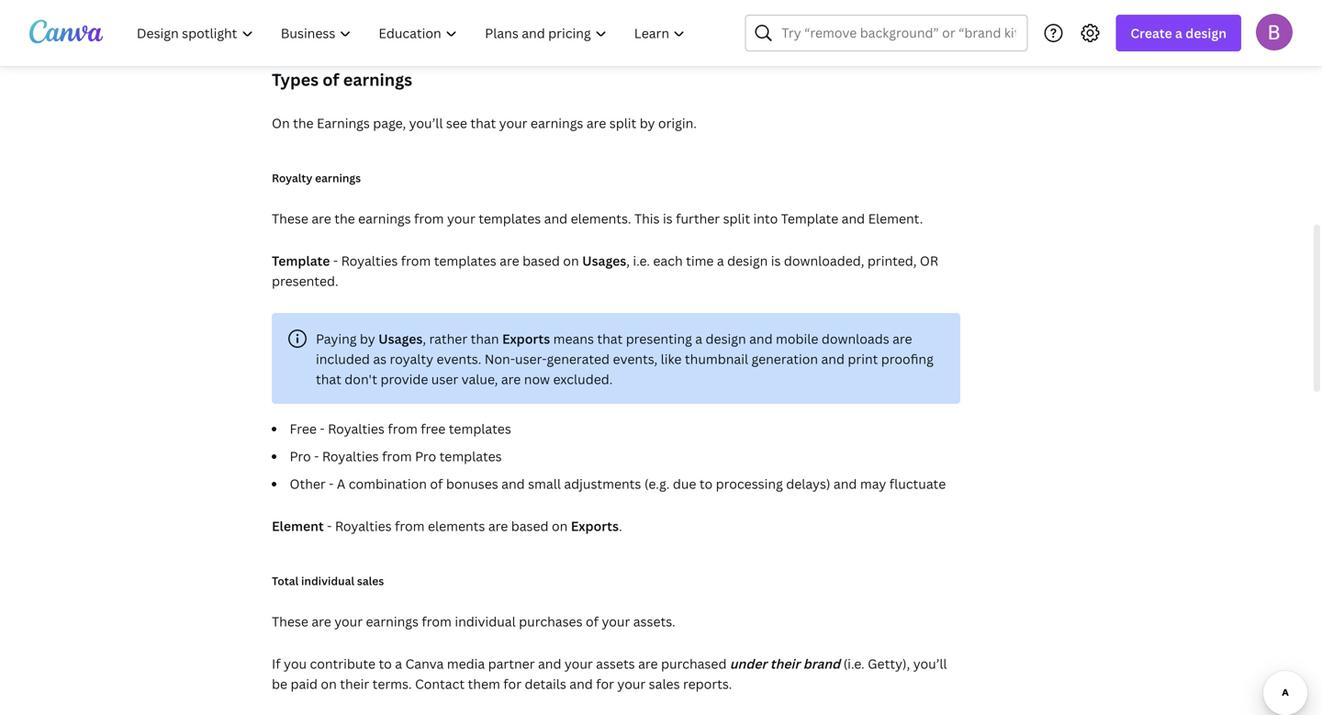 Task type: locate. For each thing, give the bounding box(es) containing it.
0 vertical spatial you'll
[[409, 114, 443, 132]]

royalties down a
[[335, 517, 392, 535]]

templates up rather
[[434, 252, 496, 269]]

individual right total
[[301, 573, 354, 589]]

1 vertical spatial usages
[[378, 330, 423, 348]]

their inside (i.e. getty), you'll be paid on their terms. contact them for details and for your sales reports.
[[340, 675, 369, 693]]

a up terms.
[[395, 655, 402, 673]]

a inside "dropdown button"
[[1175, 24, 1183, 42]]

1 vertical spatial these
[[272, 613, 308, 630]]

and left "print"
[[821, 350, 845, 368]]

and up generation
[[749, 330, 773, 348]]

royalties up pro - royalties from pro templates
[[328, 420, 385, 438]]

1 horizontal spatial template
[[781, 210, 838, 227]]

for
[[503, 675, 522, 693], [596, 675, 614, 693]]

(i.e.
[[843, 655, 865, 673]]

0 vertical spatial by
[[640, 114, 655, 132]]

1 horizontal spatial by
[[640, 114, 655, 132]]

design
[[1186, 24, 1227, 42], [727, 252, 768, 269], [706, 330, 746, 348]]

a right create
[[1175, 24, 1183, 42]]

1 horizontal spatial sales
[[649, 675, 680, 693]]

1 vertical spatial split
[[723, 210, 750, 227]]

is down 'into'
[[771, 252, 781, 269]]

and
[[544, 210, 568, 227], [842, 210, 865, 227], [749, 330, 773, 348], [821, 350, 845, 368], [501, 475, 525, 493], [834, 475, 857, 493], [538, 655, 561, 673], [570, 675, 593, 693]]

1 vertical spatial design
[[727, 252, 768, 269]]

0 vertical spatial these
[[272, 210, 308, 227]]

their down contribute
[[340, 675, 369, 693]]

is inside , i.e. each time a design is downloaded, printed, or presented.
[[771, 252, 781, 269]]

your left assets
[[565, 655, 593, 673]]

2 vertical spatial design
[[706, 330, 746, 348]]

0 horizontal spatial you'll
[[409, 114, 443, 132]]

and up details on the left of page
[[538, 655, 561, 673]]

1 vertical spatial the
[[334, 210, 355, 227]]

individual up media
[[455, 613, 516, 630]]

assets
[[596, 655, 635, 673]]

brand
[[803, 655, 840, 673]]

1 horizontal spatial their
[[770, 655, 800, 673]]

0 vertical spatial is
[[663, 210, 673, 227]]

you'll
[[409, 114, 443, 132], [913, 655, 947, 673]]

from up canva
[[422, 613, 452, 630]]

0 vertical spatial usages
[[582, 252, 626, 269]]

split
[[609, 114, 637, 132], [723, 210, 750, 227]]

that down included
[[316, 370, 341, 388]]

usages up royalty
[[378, 330, 423, 348]]

design down 'into'
[[727, 252, 768, 269]]

0 vertical spatial individual
[[301, 573, 354, 589]]

templates
[[479, 210, 541, 227], [434, 252, 496, 269], [449, 420, 511, 438], [439, 448, 502, 465]]

1 vertical spatial based
[[511, 517, 549, 535]]

printed,
[[868, 252, 917, 269]]

1 vertical spatial ,
[[423, 330, 426, 348]]

their
[[770, 655, 800, 673], [340, 675, 369, 693]]

0 horizontal spatial to
[[379, 655, 392, 673]]

on down small
[[552, 517, 568, 535]]

0 horizontal spatial usages
[[378, 330, 423, 348]]

from for free
[[388, 420, 418, 438]]

- up presented.
[[333, 252, 338, 269]]

0 horizontal spatial template
[[272, 252, 330, 269]]

further
[[676, 210, 720, 227]]

are
[[587, 114, 606, 132], [312, 210, 331, 227], [500, 252, 519, 269], [893, 330, 912, 348], [501, 370, 521, 388], [488, 517, 508, 535], [312, 613, 331, 630], [638, 655, 658, 673]]

your down assets
[[617, 675, 646, 693]]

Try "remove background" or "brand kit" search field
[[782, 16, 1016, 50]]

you'll right getty),
[[913, 655, 947, 673]]

sales inside (i.e. getty), you'll be paid on their terms. contact them for details and for your sales reports.
[[649, 675, 680, 693]]

and inside (i.e. getty), you'll be paid on their terms. contact them for details and for your sales reports.
[[570, 675, 593, 693]]

pro - royalties from pro templates
[[290, 448, 502, 465]]

delays)
[[786, 475, 830, 493]]

a up thumbnail on the right
[[695, 330, 702, 348]]

templates right free
[[449, 420, 511, 438]]

your up template - royalties from templates are based on usages
[[447, 210, 475, 227]]

these
[[272, 210, 308, 227], [272, 613, 308, 630]]

on for exports
[[552, 517, 568, 535]]

sales right total
[[357, 573, 384, 589]]

types
[[272, 68, 319, 91]]

1 vertical spatial individual
[[455, 613, 516, 630]]

1 horizontal spatial for
[[596, 675, 614, 693]]

element - royalties from elements are based on exports .
[[272, 517, 622, 535]]

- for template
[[333, 252, 338, 269]]

to up terms.
[[379, 655, 392, 673]]

on
[[563, 252, 579, 269], [552, 517, 568, 535], [321, 675, 337, 693]]

or
[[920, 252, 938, 269]]

types of earnings
[[272, 68, 412, 91]]

, inside , i.e. each time a design is downloaded, printed, or presented.
[[626, 252, 630, 269]]

user
[[431, 370, 458, 388]]

2 vertical spatial of
[[586, 613, 599, 630]]

free - royalties from free templates
[[290, 420, 511, 438]]

- right free
[[320, 420, 325, 438]]

rather
[[429, 330, 467, 348]]

from up template - royalties from templates are based on usages
[[414, 210, 444, 227]]

mobile
[[776, 330, 818, 348]]

- up other
[[314, 448, 319, 465]]

create a design
[[1131, 24, 1227, 42]]

by left origin.
[[640, 114, 655, 132]]

on for usages
[[563, 252, 579, 269]]

0 horizontal spatial their
[[340, 675, 369, 693]]

2 horizontal spatial of
[[586, 613, 599, 630]]

is right this
[[663, 210, 673, 227]]

2 horizontal spatial that
[[597, 330, 623, 348]]

1 vertical spatial is
[[771, 252, 781, 269]]

a right time
[[717, 252, 724, 269]]

other
[[290, 475, 326, 493]]

0 vertical spatial exports
[[502, 330, 550, 348]]

for down partner
[[503, 675, 522, 693]]

design inside means that presenting a design and mobile downloads are included as royalty events. non-user-generated events, like thumbnail generation and print proofing that don't provide user value, are now excluded.
[[706, 330, 746, 348]]

design right create
[[1186, 24, 1227, 42]]

of left bonuses
[[430, 475, 443, 493]]

2 these from the top
[[272, 613, 308, 630]]

1 horizontal spatial exports
[[571, 517, 619, 535]]

template right 'into'
[[781, 210, 838, 227]]

1 vertical spatial their
[[340, 675, 369, 693]]

from up paying by usages , rather than exports
[[401, 252, 431, 269]]

you'll left the see
[[409, 114, 443, 132]]

design inside create a design "dropdown button"
[[1186, 24, 1227, 42]]

create
[[1131, 24, 1172, 42]]

royalties
[[341, 252, 398, 269], [328, 420, 385, 438], [322, 448, 379, 465], [335, 517, 392, 535]]

- for pro
[[314, 448, 319, 465]]

proofing
[[881, 350, 934, 368]]

0 vertical spatial that
[[470, 114, 496, 132]]

them
[[468, 675, 500, 693]]

by up as
[[360, 330, 375, 348]]

on inside (i.e. getty), you'll be paid on their terms. contact them for details and for your sales reports.
[[321, 675, 337, 693]]

paying
[[316, 330, 357, 348]]

of right purchases
[[586, 613, 599, 630]]

total individual sales
[[272, 573, 384, 589]]

0 horizontal spatial sales
[[357, 573, 384, 589]]

1 horizontal spatial ,
[[626, 252, 630, 269]]

the down royalty earnings
[[334, 210, 355, 227]]

purchased
[[661, 655, 727, 673]]

the right on on the left top of page
[[293, 114, 314, 132]]

0 horizontal spatial pro
[[290, 448, 311, 465]]

individual
[[301, 573, 354, 589], [455, 613, 516, 630]]

1 pro from the left
[[290, 448, 311, 465]]

1 vertical spatial by
[[360, 330, 375, 348]]

sales
[[357, 573, 384, 589], [649, 675, 680, 693]]

from down free - royalties from free templates
[[382, 448, 412, 465]]

earnings
[[343, 68, 412, 91], [531, 114, 583, 132], [315, 170, 361, 185], [358, 210, 411, 227], [366, 613, 419, 630]]

,
[[626, 252, 630, 269], [423, 330, 426, 348]]

1 horizontal spatial you'll
[[913, 655, 947, 673]]

that right the see
[[470, 114, 496, 132]]

template
[[781, 210, 838, 227], [272, 252, 330, 269]]

royalties up a
[[322, 448, 379, 465]]

sales down purchased
[[649, 675, 680, 693]]

2 vertical spatial on
[[321, 675, 337, 693]]

- right element
[[327, 517, 332, 535]]

you'll inside (i.e. getty), you'll be paid on their terms. contact them for details and for your sales reports.
[[913, 655, 947, 673]]

pro
[[290, 448, 311, 465], [415, 448, 436, 465]]

means
[[553, 330, 594, 348]]

template up presented.
[[272, 252, 330, 269]]

- left a
[[329, 475, 334, 493]]

events,
[[613, 350, 658, 368]]

0 vertical spatial on
[[563, 252, 579, 269]]

0 horizontal spatial for
[[503, 675, 522, 693]]

1 vertical spatial template
[[272, 252, 330, 269]]

- for other
[[329, 475, 334, 493]]

1 horizontal spatial that
[[470, 114, 496, 132]]

that up events,
[[597, 330, 623, 348]]

of
[[323, 68, 339, 91], [430, 475, 443, 493], [586, 613, 599, 630]]

exports down adjustments
[[571, 517, 619, 535]]

(e.g.
[[644, 475, 670, 493]]

and down if you contribute to a canva media partner and your assets are purchased under their brand
[[570, 675, 593, 693]]

split left origin.
[[609, 114, 637, 132]]

0 vertical spatial sales
[[357, 573, 384, 589]]

1 vertical spatial on
[[552, 517, 568, 535]]

a
[[1175, 24, 1183, 42], [717, 252, 724, 269], [695, 330, 702, 348], [395, 655, 402, 673]]

of right the types at left
[[323, 68, 339, 91]]

based
[[522, 252, 560, 269], [511, 517, 549, 535]]

on down these are the earnings from your templates and elements. this is further split into template and element.
[[563, 252, 579, 269]]

0 horizontal spatial individual
[[301, 573, 354, 589]]

based for exports
[[511, 517, 549, 535]]

split left 'into'
[[723, 210, 750, 227]]

0 vertical spatial of
[[323, 68, 339, 91]]

exports up the user- on the left of page
[[502, 330, 550, 348]]

0 horizontal spatial is
[[663, 210, 673, 227]]

these down royalty
[[272, 210, 308, 227]]

you
[[284, 655, 307, 673]]

their left brand
[[770, 655, 800, 673]]

usages
[[582, 252, 626, 269], [378, 330, 423, 348]]

royalties up paying at the left of page
[[341, 252, 398, 269]]

and left may
[[834, 475, 857, 493]]

0 horizontal spatial by
[[360, 330, 375, 348]]

-
[[333, 252, 338, 269], [320, 420, 325, 438], [314, 448, 319, 465], [329, 475, 334, 493], [327, 517, 332, 535]]

0 vertical spatial based
[[522, 252, 560, 269]]

1 vertical spatial you'll
[[913, 655, 947, 673]]

1 these from the top
[[272, 210, 308, 227]]

0 vertical spatial design
[[1186, 24, 1227, 42]]

non-
[[485, 350, 515, 368]]

, up royalty
[[423, 330, 426, 348]]

a inside , i.e. each time a design is downloaded, printed, or presented.
[[717, 252, 724, 269]]

0 horizontal spatial the
[[293, 114, 314, 132]]

design up thumbnail on the right
[[706, 330, 746, 348]]

from left elements
[[395, 517, 425, 535]]

1 vertical spatial of
[[430, 475, 443, 493]]

your right the see
[[499, 114, 527, 132]]

0 vertical spatial ,
[[626, 252, 630, 269]]

contact
[[415, 675, 465, 693]]

1 horizontal spatial is
[[771, 252, 781, 269]]

, left i.e.
[[626, 252, 630, 269]]

from up pro - royalties from pro templates
[[388, 420, 418, 438]]

origin.
[[658, 114, 697, 132]]

total
[[272, 573, 299, 589]]

based down these are the earnings from your templates and elements. this is further split into template and element.
[[522, 252, 560, 269]]

for down assets
[[596, 675, 614, 693]]

0 horizontal spatial that
[[316, 370, 341, 388]]

1 vertical spatial to
[[379, 655, 392, 673]]

1 vertical spatial sales
[[649, 675, 680, 693]]

0 horizontal spatial of
[[323, 68, 339, 91]]

based down small
[[511, 517, 549, 535]]

this
[[634, 210, 660, 227]]

that
[[470, 114, 496, 132], [597, 330, 623, 348], [316, 370, 341, 388]]

the
[[293, 114, 314, 132], [334, 210, 355, 227]]

exports
[[502, 330, 550, 348], [571, 517, 619, 535]]

0 horizontal spatial split
[[609, 114, 637, 132]]

events.
[[437, 350, 481, 368]]

usages left i.e.
[[582, 252, 626, 269]]

on down contribute
[[321, 675, 337, 693]]

these down total
[[272, 613, 308, 630]]

royalties for pro
[[322, 448, 379, 465]]

0 vertical spatial template
[[781, 210, 838, 227]]

0 horizontal spatial ,
[[423, 330, 426, 348]]

1 horizontal spatial to
[[700, 475, 713, 493]]

other - a combination of bonuses and small adjustments (e.g. due to processing delays) and may fluctuate
[[290, 475, 946, 493]]

to right due
[[700, 475, 713, 493]]

1 horizontal spatial usages
[[582, 252, 626, 269]]

1 horizontal spatial pro
[[415, 448, 436, 465]]



Task type: vqa. For each thing, say whether or not it's contained in the screenshot.
among
no



Task type: describe. For each thing, give the bounding box(es) containing it.
if
[[272, 655, 281, 673]]

0 vertical spatial the
[[293, 114, 314, 132]]

getty),
[[868, 655, 910, 673]]

assets.
[[633, 613, 676, 630]]

top level navigation element
[[125, 15, 701, 51]]

1 horizontal spatial of
[[430, 475, 443, 493]]

2 pro from the left
[[415, 448, 436, 465]]

templates up template - royalties from templates are based on usages
[[479, 210, 541, 227]]

your left assets.
[[602, 613, 630, 630]]

royalties for element
[[335, 517, 392, 535]]

royalty
[[272, 170, 312, 185]]

template - royalties from templates are based on usages
[[272, 252, 626, 269]]

- for element
[[327, 517, 332, 535]]

0 vertical spatial their
[[770, 655, 800, 673]]

due
[[673, 475, 696, 493]]

these are the earnings from your templates and elements. this is further split into template and element.
[[272, 210, 923, 227]]

create a design button
[[1116, 15, 1241, 51]]

based for usages
[[522, 252, 560, 269]]

.
[[619, 517, 622, 535]]

from for elements
[[395, 517, 425, 535]]

included
[[316, 350, 370, 368]]

elements.
[[571, 210, 631, 227]]

print
[[848, 350, 878, 368]]

provide
[[381, 370, 428, 388]]

earnings
[[317, 114, 370, 132]]

from for pro
[[382, 448, 412, 465]]

than
[[471, 330, 499, 348]]

now
[[524, 370, 550, 388]]

media
[[447, 655, 485, 673]]

2 for from the left
[[596, 675, 614, 693]]

1 horizontal spatial individual
[[455, 613, 516, 630]]

a inside means that presenting a design and mobile downloads are included as royalty events. non-user-generated events, like thumbnail generation and print proofing that don't provide user value, are now excluded.
[[695, 330, 702, 348]]

royalties for free
[[328, 420, 385, 438]]

these for these are the earnings from your templates and elements. this is further split into template and element.
[[272, 210, 308, 227]]

like
[[661, 350, 682, 368]]

partner
[[488, 655, 535, 673]]

paying by usages , rather than exports
[[316, 330, 550, 348]]

element.
[[868, 210, 923, 227]]

2 vertical spatial that
[[316, 370, 341, 388]]

bonuses
[[446, 475, 498, 493]]

templates up bonuses
[[439, 448, 502, 465]]

bob builder image
[[1256, 14, 1293, 50]]

on the earnings page, you'll see that your earnings are split by origin.
[[272, 114, 697, 132]]

i.e.
[[633, 252, 650, 269]]

0 vertical spatial to
[[700, 475, 713, 493]]

from for templates
[[401, 252, 431, 269]]

page,
[[373, 114, 406, 132]]

excluded.
[[553, 370, 613, 388]]

reports.
[[683, 675, 732, 693]]

downloads
[[822, 330, 889, 348]]

fluctuate
[[889, 475, 946, 493]]

1 vertical spatial exports
[[571, 517, 619, 535]]

and left elements. at the top
[[544, 210, 568, 227]]

1 horizontal spatial the
[[334, 210, 355, 227]]

royalty
[[390, 350, 433, 368]]

royalties for template
[[341, 252, 398, 269]]

value,
[[461, 370, 498, 388]]

thumbnail
[[685, 350, 748, 368]]

paid
[[291, 675, 318, 693]]

1 for from the left
[[503, 675, 522, 693]]

user-
[[515, 350, 547, 368]]

purchases
[[519, 613, 583, 630]]

time
[[686, 252, 714, 269]]

0 horizontal spatial exports
[[502, 330, 550, 348]]

(i.e. getty), you'll be paid on their terms. contact them for details and for your sales reports.
[[272, 655, 947, 693]]

- for free
[[320, 420, 325, 438]]

as
[[373, 350, 387, 368]]

canva
[[405, 655, 444, 673]]

see
[[446, 114, 467, 132]]

small
[[528, 475, 561, 493]]

element
[[272, 517, 324, 535]]

presented.
[[272, 272, 339, 290]]

a
[[337, 475, 346, 493]]

if you contribute to a canva media partner and your assets are purchased under their brand
[[272, 655, 840, 673]]

terms.
[[372, 675, 412, 693]]

0 vertical spatial split
[[609, 114, 637, 132]]

presenting
[[626, 330, 692, 348]]

into
[[753, 210, 778, 227]]

under
[[730, 655, 767, 673]]

these are your earnings from individual purchases of your assets.
[[272, 613, 676, 630]]

each
[[653, 252, 683, 269]]

don't
[[345, 370, 377, 388]]

on
[[272, 114, 290, 132]]

design inside , i.e. each time a design is downloaded, printed, or presented.
[[727, 252, 768, 269]]

downloaded,
[[784, 252, 864, 269]]

these for these are your earnings from individual purchases of your assets.
[[272, 613, 308, 630]]

adjustments
[[564, 475, 641, 493]]

free
[[421, 420, 446, 438]]

1 horizontal spatial split
[[723, 210, 750, 227]]

, i.e. each time a design is downloaded, printed, or presented.
[[272, 252, 938, 290]]

your up contribute
[[334, 613, 363, 630]]

combination
[[349, 475, 427, 493]]

be
[[272, 675, 287, 693]]

generation
[[751, 350, 818, 368]]

means that presenting a design and mobile downloads are included as royalty events. non-user-generated events, like thumbnail generation and print proofing that don't provide user value, are now excluded.
[[316, 330, 934, 388]]

contribute
[[310, 655, 376, 673]]

and left small
[[501, 475, 525, 493]]

may
[[860, 475, 886, 493]]

elements
[[428, 517, 485, 535]]

free
[[290, 420, 317, 438]]

generated
[[547, 350, 610, 368]]

and left element.
[[842, 210, 865, 227]]

processing
[[716, 475, 783, 493]]

details
[[525, 675, 566, 693]]

1 vertical spatial that
[[597, 330, 623, 348]]

your inside (i.e. getty), you'll be paid on their terms. contact them for details and for your sales reports.
[[617, 675, 646, 693]]



